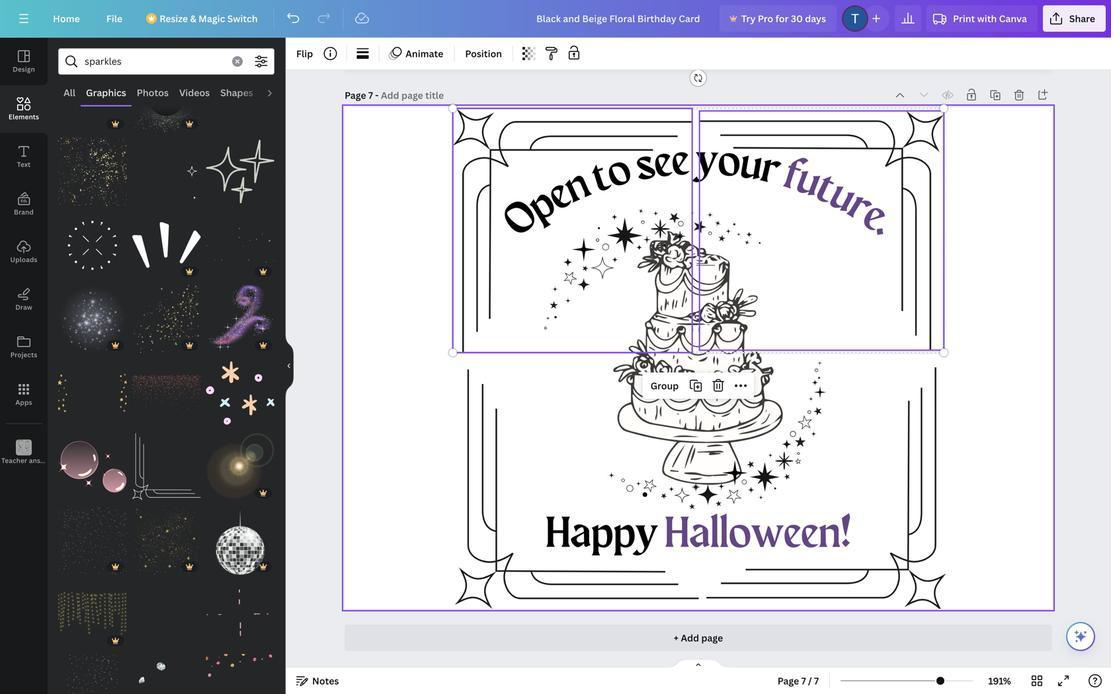 Task type: locate. For each thing, give the bounding box(es) containing it.
design
[[13, 65, 35, 74]]

1 horizontal spatial 7
[[801, 675, 806, 688]]

page left -
[[345, 89, 366, 102]]

add
[[681, 632, 699, 645]]

canva assistant image
[[1073, 629, 1089, 645]]

7 left /
[[801, 675, 806, 688]]

magic
[[199, 12, 225, 25]]

+ add page button
[[345, 625, 1052, 651]]

Search elements search field
[[85, 49, 224, 74]]

0 vertical spatial page
[[345, 89, 366, 102]]

text button
[[0, 133, 48, 181]]

flip
[[296, 47, 313, 60]]

egypt white gold sprinkles sparse rectangle image
[[58, 654, 127, 694]]

fairy magic sparkle image
[[206, 285, 274, 354]]

0 horizontal spatial 7
[[368, 89, 373, 102]]

lined retro anime bubbles and sparkles image
[[58, 433, 127, 501]]

design button
[[0, 38, 48, 85]]

pro
[[758, 12, 773, 25]]

+ add page
[[674, 632, 723, 645]]

try
[[741, 12, 756, 25]]

canva
[[999, 12, 1027, 25]]

page for page 7 -
[[345, 89, 366, 102]]

group button
[[645, 375, 684, 397]]

page
[[345, 89, 366, 102], [778, 675, 799, 688]]

apps button
[[0, 371, 48, 419]]

page left /
[[778, 675, 799, 688]]

teacher
[[1, 456, 27, 465]]

try pro for 30 days
[[741, 12, 826, 25]]

page for page 7 / 7
[[778, 675, 799, 688]]

videos
[[179, 86, 210, 99]]

uploads button
[[0, 228, 48, 276]]

try pro for 30 days button
[[720, 5, 837, 32]]

halloween!
[[665, 514, 851, 557]]

page 7 / 7 button
[[772, 671, 824, 692]]

Design title text field
[[526, 5, 714, 32]]

animate button
[[384, 43, 449, 64]]

hide image
[[285, 334, 294, 398]]

videos button
[[174, 80, 215, 105]]

1 horizontal spatial page
[[778, 675, 799, 688]]

answer
[[29, 456, 52, 465]]

brand button
[[0, 181, 48, 228]]

white sparkling stars image
[[58, 507, 127, 575]]

/
[[808, 675, 812, 688]]

;
[[23, 457, 25, 465]]

page inside button
[[778, 675, 799, 688]]

share button
[[1043, 5, 1106, 32]]

7 left -
[[368, 89, 373, 102]]

&
[[190, 12, 196, 25]]

shapes button
[[215, 80, 258, 105]]

main menu bar
[[0, 0, 1111, 38]]

7
[[368, 89, 373, 102], [801, 675, 806, 688], [814, 675, 819, 688]]

1 vertical spatial page
[[778, 675, 799, 688]]

notes button
[[291, 671, 344, 692]]

print with canva
[[953, 12, 1027, 25]]

keys
[[54, 456, 69, 465]]

draw button
[[0, 276, 48, 323]]

shapes
[[220, 86, 253, 99]]

show pages image
[[667, 659, 730, 669]]

group
[[651, 380, 679, 392]]

resize
[[160, 12, 188, 25]]

days
[[805, 12, 826, 25]]

0 horizontal spatial page
[[345, 89, 366, 102]]

191%
[[988, 675, 1011, 688]]

group
[[58, 63, 127, 132], [132, 63, 201, 132], [206, 63, 274, 132], [58, 129, 127, 206], [132, 129, 201, 206], [206, 129, 274, 206], [58, 203, 127, 280], [132, 211, 201, 280], [206, 211, 274, 280], [58, 277, 127, 354], [132, 277, 201, 354], [206, 277, 274, 354], [58, 351, 127, 427], [132, 351, 201, 427], [206, 351, 274, 427], [206, 425, 274, 501], [58, 433, 127, 501], [132, 433, 201, 501], [58, 499, 127, 575], [132, 499, 201, 575], [206, 499, 274, 575], [58, 573, 127, 649], [182, 573, 198, 588], [206, 573, 274, 649], [58, 646, 127, 694], [206, 646, 274, 694], [132, 654, 201, 694]]

home link
[[42, 5, 90, 32]]

side panel tab list
[[0, 38, 69, 477]]

sequin sparkles image
[[132, 359, 201, 427]]

draw
[[15, 303, 32, 312]]

graphics button
[[81, 80, 131, 105]]

shiny sparkles image
[[58, 285, 127, 354]]

7 right /
[[814, 675, 819, 688]]

-
[[375, 89, 379, 102]]



Task type: describe. For each thing, give the bounding box(es) containing it.
all button
[[58, 80, 81, 105]]

resize & magic switch
[[160, 12, 258, 25]]

share
[[1069, 12, 1095, 25]]

all
[[63, 86, 75, 99]]

photos
[[137, 86, 169, 99]]

luminous abstract sparkling image
[[206, 433, 274, 501]]

happy halloween!
[[546, 514, 851, 557]]

audio
[[264, 86, 290, 99]]

+
[[674, 632, 679, 645]]

home
[[53, 12, 80, 25]]

brand
[[14, 208, 34, 217]]

animate
[[406, 47, 443, 60]]

7 for /
[[801, 675, 806, 688]]

projects button
[[0, 323, 48, 371]]

notes
[[312, 675, 339, 688]]

photos button
[[131, 80, 174, 105]]

apps
[[15, 398, 32, 407]]

text
[[17, 160, 31, 169]]

uploads
[[10, 255, 37, 264]]

page 7 / 7
[[778, 675, 819, 688]]

elements
[[9, 112, 39, 121]]

happy
[[546, 514, 658, 557]]

file button
[[96, 5, 133, 32]]

print with canva button
[[927, 5, 1038, 32]]

page 7 -
[[345, 89, 381, 102]]

with
[[977, 12, 997, 25]]

projects
[[10, 351, 37, 359]]

egypt gold sprinkles simple square image
[[58, 137, 127, 206]]

switch
[[227, 12, 258, 25]]

print
[[953, 12, 975, 25]]

flip button
[[291, 43, 318, 64]]

191% button
[[978, 671, 1021, 692]]

sparkle decorative aesthetic image
[[206, 137, 274, 206]]

shiny disco ball image
[[206, 507, 274, 575]]

for
[[776, 12, 789, 25]]

7 for -
[[368, 89, 373, 102]]

silver stars and confetti background 0908 image
[[132, 63, 201, 132]]

audio button
[[258, 80, 296, 105]]

position button
[[460, 43, 507, 64]]

art deco minimal christmas sparkle corner border image
[[132, 433, 201, 501]]

file
[[106, 12, 122, 25]]

graphics
[[86, 86, 126, 99]]

y
[[695, 140, 719, 184]]

position
[[465, 47, 502, 60]]

page
[[701, 632, 723, 645]]

30
[[791, 12, 803, 25]]

sparkling hanging lights image
[[58, 580, 127, 649]]

2 horizontal spatial 7
[[814, 675, 819, 688]]

cute handdrawn school glitter image
[[206, 359, 274, 427]]

Page title text field
[[381, 89, 445, 102]]

elements button
[[0, 85, 48, 133]]

golden sparkles illustration image
[[132, 507, 201, 575]]

resize & magic switch button
[[138, 5, 268, 32]]

teacher answer keys
[[1, 456, 69, 465]]

gold glitter dust image
[[132, 285, 201, 354]]



Task type: vqa. For each thing, say whether or not it's contained in the screenshot.
Side Panel tab list
yes



